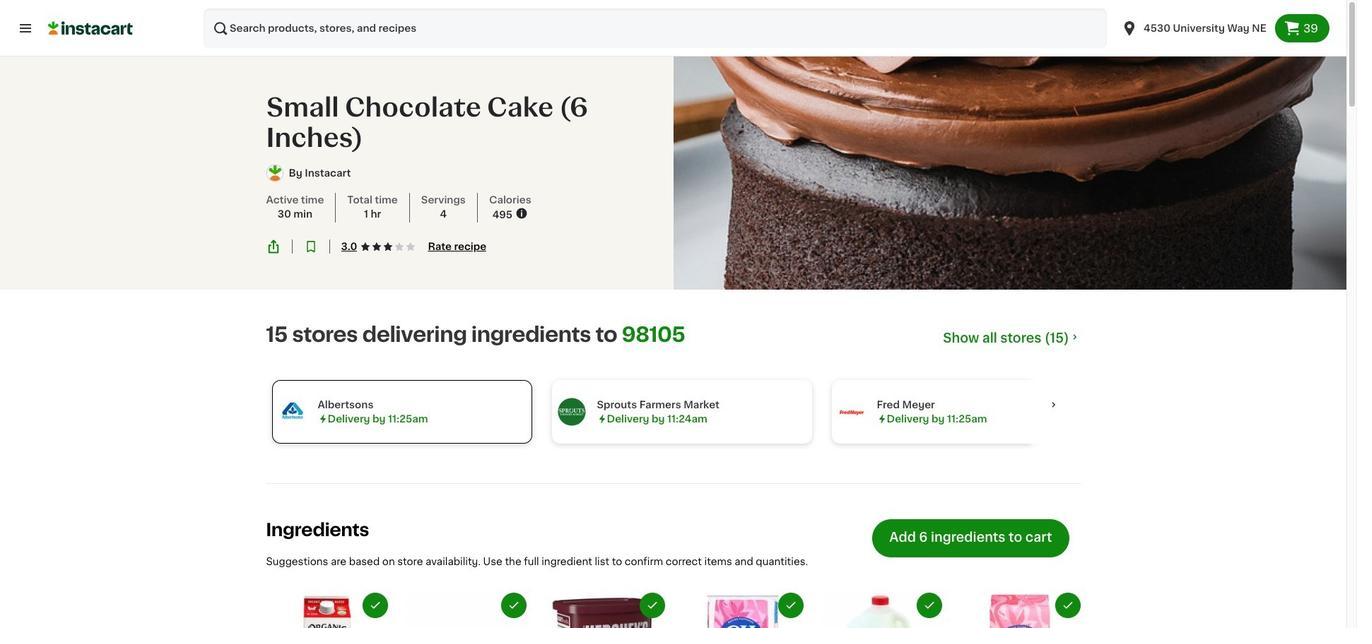 Task type: describe. For each thing, give the bounding box(es) containing it.
2 unselect item image from the left
[[507, 600, 520, 612]]

1 product group from the left
[[266, 593, 388, 628]]

unselect item image
[[1062, 600, 1074, 612]]

1 unselect item image from the left
[[369, 600, 381, 612]]

6 product group from the left
[[959, 593, 1081, 628]]

2 product group from the left
[[405, 593, 526, 628]]

sprouts farmers market image
[[557, 398, 586, 426]]

instacart logo image
[[48, 20, 133, 37]]

5 unselect item image from the left
[[923, 600, 936, 612]]

small chocolate cake (6 inches) on a chef's table. image
[[673, 57, 1347, 290]]



Task type: locate. For each thing, give the bounding box(es) containing it.
fred meyer image
[[837, 398, 866, 426]]

3 unselect item image from the left
[[646, 600, 659, 612]]

3 product group from the left
[[543, 593, 665, 628]]

albertsons image
[[278, 398, 306, 426]]

5 product group from the left
[[820, 593, 942, 628]]

4 unselect item image from the left
[[784, 600, 797, 612]]

None search field
[[204, 8, 1107, 48]]

region
[[266, 363, 1098, 450]]

4 product group from the left
[[682, 593, 803, 628]]

product group
[[266, 593, 388, 628], [405, 593, 526, 628], [543, 593, 665, 628], [682, 593, 803, 628], [820, 593, 942, 628], [959, 593, 1081, 628]]

Search field
[[204, 8, 1107, 48]]

unselect item image
[[369, 600, 381, 612], [507, 600, 520, 612], [646, 600, 659, 612], [784, 600, 797, 612], [923, 600, 936, 612]]



Task type: vqa. For each thing, say whether or not it's contained in the screenshot.
2nd LIGHTNING from the bottom of the the Product group containing 145
no



